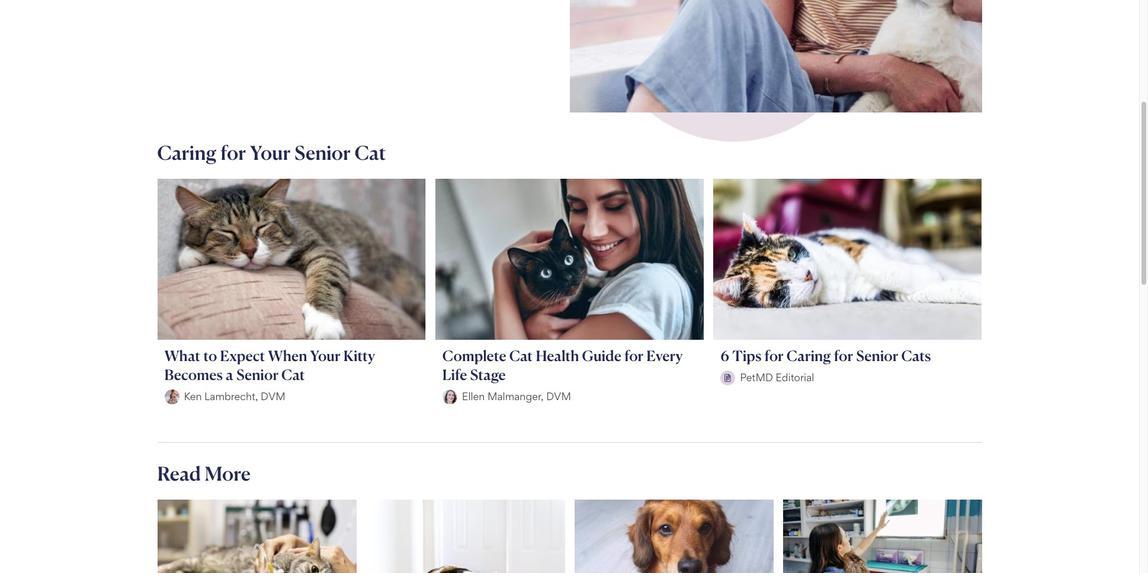 Task type: describe. For each thing, give the bounding box(es) containing it.
health
[[536, 347, 579, 365]]

caring for your senior cat
[[157, 141, 386, 165]]

dvm for health
[[546, 390, 571, 403]]

guide
[[582, 347, 621, 365]]

petmd
[[740, 372, 773, 384]]

more
[[205, 462, 251, 485]]

0 vertical spatial caring
[[157, 141, 216, 165]]

by image for 6 tips for caring for senior cats
[[720, 371, 735, 385]]

ellen malmanger, dvm
[[462, 390, 571, 403]]

what
[[164, 347, 200, 365]]

0 horizontal spatial your
[[250, 141, 291, 165]]

read more
[[157, 462, 251, 485]]

kitty
[[343, 347, 375, 365]]

cat inside what to expect when your kitty becomes a senior cat
[[281, 366, 305, 384]]

petmd editorial
[[740, 372, 814, 384]]

becomes
[[164, 366, 223, 384]]

to
[[203, 347, 217, 365]]

0 vertical spatial senior
[[294, 141, 351, 165]]

lambrecht,
[[204, 390, 258, 403]]

for inside complete cat health guide for every life stage
[[624, 347, 644, 365]]

what to expect when your kitty becomes a senior cat
[[164, 347, 375, 384]]

6 tips for caring for senior cats
[[720, 347, 931, 365]]

malmanger,
[[487, 390, 544, 403]]



Task type: vqa. For each thing, say whether or not it's contained in the screenshot.


Task type: locate. For each thing, give the bounding box(es) containing it.
ellen
[[462, 390, 485, 403]]

by image
[[720, 371, 735, 385], [164, 390, 179, 404], [442, 390, 457, 404]]

2 vertical spatial senior
[[236, 366, 278, 384]]

6
[[720, 347, 729, 365]]

dvm down complete cat health guide for every life stage
[[546, 390, 571, 403]]

1 vertical spatial caring
[[787, 347, 831, 365]]

ken lambrecht, dvm
[[184, 390, 285, 403]]

dvm
[[261, 390, 285, 403], [546, 390, 571, 403]]

cat
[[355, 141, 386, 165], [509, 347, 533, 365], [281, 366, 305, 384]]

0 horizontal spatial cat
[[281, 366, 305, 384]]

2 horizontal spatial by image
[[720, 371, 735, 385]]

1 horizontal spatial dvm
[[546, 390, 571, 403]]

1 horizontal spatial cat
[[355, 141, 386, 165]]

0 horizontal spatial senior
[[236, 366, 278, 384]]

for
[[220, 141, 246, 165], [624, 347, 644, 365], [764, 347, 784, 365], [834, 347, 853, 365]]

your
[[250, 141, 291, 165], [310, 347, 341, 365]]

1 vertical spatial your
[[310, 347, 341, 365]]

0 horizontal spatial dvm
[[261, 390, 285, 403]]

1 horizontal spatial your
[[310, 347, 341, 365]]

caring
[[157, 141, 216, 165], [787, 347, 831, 365]]

ken
[[184, 390, 202, 403]]

2 dvm from the left
[[546, 390, 571, 403]]

0 vertical spatial your
[[250, 141, 291, 165]]

1 horizontal spatial by image
[[442, 390, 457, 404]]

cats
[[901, 347, 931, 365]]

editorial
[[776, 372, 814, 384]]

by image down the life
[[442, 390, 457, 404]]

dvm for expect
[[261, 390, 285, 403]]

read
[[157, 462, 201, 485]]

1 vertical spatial senior
[[856, 347, 898, 365]]

0 vertical spatial cat
[[355, 141, 386, 165]]

senior inside what to expect when your kitty becomes a senior cat
[[236, 366, 278, 384]]

cat inside complete cat health guide for every life stage
[[509, 347, 533, 365]]

by image for complete cat health guide for every life stage
[[442, 390, 457, 404]]

expect
[[220, 347, 265, 365]]

1 horizontal spatial senior
[[294, 141, 351, 165]]

2 vertical spatial cat
[[281, 366, 305, 384]]

2 horizontal spatial senior
[[856, 347, 898, 365]]

when
[[268, 347, 307, 365]]

life
[[442, 366, 467, 384]]

complete cat health guide for every life stage
[[442, 347, 683, 384]]

your inside what to expect when your kitty becomes a senior cat
[[310, 347, 341, 365]]

senior
[[294, 141, 351, 165], [856, 347, 898, 365], [236, 366, 278, 384]]

a
[[226, 366, 233, 384]]

1 dvm from the left
[[261, 390, 285, 403]]

by image down 6
[[720, 371, 735, 385]]

0 horizontal spatial by image
[[164, 390, 179, 404]]

complete
[[442, 347, 506, 365]]

2 horizontal spatial cat
[[509, 347, 533, 365]]

senior woman with white hair petting white cat on a bed image
[[570, 0, 982, 113]]

stage
[[470, 366, 506, 384]]

0 horizontal spatial caring
[[157, 141, 216, 165]]

every
[[646, 347, 683, 365]]

tips
[[732, 347, 761, 365]]

by image left ken
[[164, 390, 179, 404]]

1 vertical spatial cat
[[509, 347, 533, 365]]

by image for what to expect when your kitty becomes a senior cat
[[164, 390, 179, 404]]

dvm down what to expect when your kitty becomes a senior cat
[[261, 390, 285, 403]]

1 horizontal spatial caring
[[787, 347, 831, 365]]



